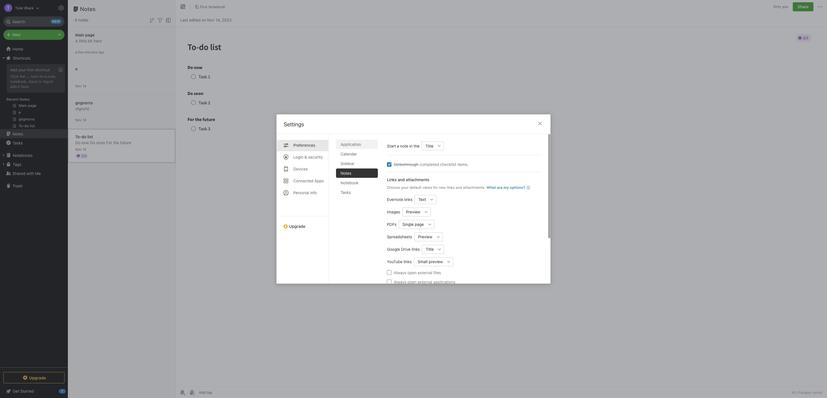 Task type: locate. For each thing, give the bounding box(es) containing it.
and right links
[[398, 177, 405, 182]]

1 horizontal spatial on
[[202, 17, 206, 22]]

1 vertical spatial your
[[401, 185, 409, 190]]

1 vertical spatial always
[[394, 280, 406, 284]]

0 vertical spatial 14
[[82, 84, 86, 88]]

preview inside field
[[406, 210, 420, 214]]

0 horizontal spatial and
[[398, 177, 405, 182]]

&
[[304, 155, 307, 160]]

group containing add your first shortcut
[[0, 63, 68, 132]]

2 always from the top
[[394, 280, 406, 284]]

in
[[409, 144, 413, 148]]

notes link
[[0, 129, 68, 138]]

1 always from the top
[[394, 270, 406, 275]]

notes down the "sidebar"
[[341, 171, 351, 176]]

nov down sfgnsfd
[[75, 118, 82, 122]]

notes
[[80, 6, 96, 12], [19, 97, 30, 102], [12, 131, 23, 136], [341, 171, 351, 176]]

tab list for application
[[277, 134, 329, 284]]

only you
[[773, 4, 788, 9]]

your for first
[[18, 68, 26, 72]]

preview up single page
[[406, 210, 420, 214]]

0 horizontal spatial page
[[85, 32, 95, 37]]

with
[[26, 171, 34, 176]]

settings image
[[58, 5, 64, 11]]

do down list
[[90, 140, 95, 145]]

tasks tab
[[336, 188, 378, 197]]

Select925 checkbox
[[387, 162, 392, 167]]

0 vertical spatial on
[[202, 17, 206, 22]]

0/3
[[81, 154, 87, 158]]

0 horizontal spatial a
[[44, 74, 46, 79]]

nov up the 0/3 in the top left of the page
[[75, 147, 82, 151]]

note
[[400, 144, 408, 148]]

14,
[[216, 17, 221, 22]]

Note Editor text field
[[176, 27, 827, 387]]

1 vertical spatial open
[[408, 280, 417, 284]]

14 up gngnsrns
[[82, 84, 86, 88]]

0 vertical spatial upgrade
[[289, 224, 305, 229]]

0 horizontal spatial upgrade button
[[3, 372, 64, 384]]

2 nov 14 from the top
[[75, 118, 86, 122]]

0 vertical spatial and
[[398, 177, 405, 182]]

tasks inside button
[[12, 140, 23, 145]]

views
[[423, 185, 432, 190]]

2 vertical spatial nov 14
[[75, 147, 86, 151]]

a inside 'icon on a note, notebook, stack or tag to add it here.'
[[44, 74, 46, 79]]

1 vertical spatial and
[[456, 185, 462, 190]]

1 vertical spatial preview button
[[414, 232, 434, 241]]

external down always open external files
[[418, 280, 432, 284]]

links left text button in the right of the page
[[404, 197, 412, 202]]

1 horizontal spatial your
[[401, 185, 409, 190]]

0 vertical spatial a
[[75, 50, 77, 54]]

application
[[341, 142, 361, 147]]

checklist
[[440, 162, 456, 167]]

all
[[792, 390, 796, 395]]

0 vertical spatial notebook
[[209, 4, 225, 9]]

0 vertical spatial tasks
[[12, 140, 23, 145]]

1 vertical spatial 14
[[82, 118, 86, 122]]

title button
[[422, 141, 435, 150], [422, 245, 435, 254]]

tab list containing application
[[336, 140, 382, 284]]

1 vertical spatial page
[[415, 222, 424, 227]]

calendar
[[341, 152, 357, 156]]

2 vertical spatial 14
[[82, 147, 86, 151]]

my
[[504, 185, 509, 190]]

preview button
[[402, 207, 422, 217], [414, 232, 434, 241]]

trash link
[[0, 181, 68, 190]]

title inside field
[[426, 247, 434, 252]]

title button down preview field
[[422, 245, 435, 254]]

evernote links
[[387, 197, 412, 202]]

1 do from the left
[[75, 140, 80, 145]]

page
[[85, 32, 95, 37], [415, 222, 424, 227]]

always open external applications
[[394, 280, 456, 284]]

on inside 'icon on a note, notebook, stack or tag to add it here.'
[[39, 74, 43, 79]]

files
[[433, 270, 441, 275]]

shared with me link
[[0, 169, 68, 178]]

links down drive
[[404, 259, 412, 264]]

notes up notes
[[80, 6, 96, 12]]

login & security
[[293, 155, 323, 160]]

and left attachments. at the right of page
[[456, 185, 462, 190]]

1 external from the top
[[418, 270, 432, 275]]

1 horizontal spatial notebook
[[341, 180, 358, 185]]

0 vertical spatial nov 14
[[75, 84, 86, 88]]

and
[[398, 177, 405, 182], [456, 185, 462, 190]]

external up always open external applications
[[418, 270, 432, 275]]

14
[[82, 84, 86, 88], [82, 118, 86, 122], [82, 147, 86, 151]]

0 vertical spatial preview button
[[402, 207, 422, 217]]

spreadsheets
[[387, 235, 412, 239]]

on
[[202, 17, 206, 22], [39, 74, 43, 79]]

open down always open external files
[[408, 280, 417, 284]]

1 14 from the top
[[82, 84, 86, 88]]

0 horizontal spatial on
[[39, 74, 43, 79]]

the left ...
[[20, 74, 25, 79]]

title for google drive links
[[426, 247, 434, 252]]

2 vertical spatial a
[[397, 144, 399, 148]]

1 horizontal spatial upgrade
[[289, 224, 305, 229]]

tree containing home
[[0, 44, 68, 367]]

title inside field
[[426, 144, 433, 148]]

open up always open external applications
[[408, 270, 417, 275]]

connected apps
[[293, 178, 324, 183]]

None search field
[[7, 16, 61, 27]]

trash
[[12, 183, 23, 188]]

page right single
[[415, 222, 424, 227]]

always right always open external files option
[[394, 270, 406, 275]]

only
[[773, 4, 781, 9]]

2 horizontal spatial a
[[397, 144, 399, 148]]

external
[[418, 270, 432, 275], [418, 280, 432, 284]]

preview button up single page button
[[402, 207, 422, 217]]

page up 'bit' on the top left of page
[[85, 32, 95, 37]]

a left 'note'
[[397, 144, 399, 148]]

saved
[[813, 390, 823, 395]]

shortcut
[[35, 68, 50, 72]]

page inside button
[[415, 222, 424, 227]]

1 horizontal spatial upgrade button
[[277, 216, 329, 231]]

0 horizontal spatial the
[[20, 74, 25, 79]]

0 horizontal spatial notebook
[[209, 4, 225, 9]]

nov 14 for gngnsrns
[[75, 118, 86, 122]]

1 open from the top
[[408, 270, 417, 275]]

1 vertical spatial title button
[[422, 245, 435, 254]]

open
[[408, 270, 417, 275], [408, 280, 417, 284]]

your down links and attachments
[[401, 185, 409, 190]]

tasks up notebooks
[[12, 140, 23, 145]]

the right in
[[414, 144, 420, 148]]

14 down sfgnsfd
[[82, 118, 86, 122]]

0 vertical spatial your
[[18, 68, 26, 72]]

1 horizontal spatial tab list
[[336, 140, 382, 284]]

new button
[[3, 30, 64, 40]]

1 vertical spatial notebook
[[341, 180, 358, 185]]

1 vertical spatial external
[[418, 280, 432, 284]]

small preview button
[[414, 257, 444, 266]]

1 vertical spatial title
[[426, 247, 434, 252]]

Choose default view option for Evernote links field
[[415, 195, 437, 204]]

group
[[0, 63, 68, 132]]

default
[[410, 185, 422, 190]]

a left few
[[75, 50, 77, 54]]

small
[[418, 259, 428, 264]]

tab list containing preferences
[[277, 134, 329, 284]]

Always open external applications checkbox
[[387, 280, 392, 284]]

notes up tasks button
[[12, 131, 23, 136]]

what
[[487, 185, 496, 190]]

1 vertical spatial on
[[39, 74, 43, 79]]

nov left 14,
[[207, 17, 214, 22]]

main
[[75, 32, 84, 37]]

1 vertical spatial a
[[44, 74, 46, 79]]

note,
[[47, 74, 56, 79]]

0 vertical spatial title button
[[422, 141, 435, 150]]

tasks down notebook tab
[[341, 190, 351, 195]]

always right always open external applications option
[[394, 280, 406, 284]]

2 14 from the top
[[82, 118, 86, 122]]

1 vertical spatial upgrade button
[[3, 372, 64, 384]]

1 vertical spatial upgrade
[[29, 376, 46, 380]]

tasks
[[12, 140, 23, 145], [341, 190, 351, 195]]

preview up title field
[[418, 235, 432, 239]]

1 vertical spatial tasks
[[341, 190, 351, 195]]

0 horizontal spatial tab list
[[277, 134, 329, 284]]

0 vertical spatial open
[[408, 270, 417, 275]]

title right in
[[426, 144, 433, 148]]

preview
[[406, 210, 420, 214], [418, 235, 432, 239]]

14 for gngnsrns
[[82, 118, 86, 122]]

it
[[18, 84, 20, 89]]

expand tags image
[[1, 162, 6, 167]]

open for always open external files
[[408, 270, 417, 275]]

few
[[78, 50, 84, 54]]

tags button
[[0, 160, 68, 169]]

preview button down 'single page' field
[[414, 232, 434, 241]]

title up small preview button
[[426, 247, 434, 252]]

tree
[[0, 44, 68, 367]]

links right drive
[[412, 247, 420, 252]]

0 vertical spatial external
[[418, 270, 432, 275]]

soon
[[96, 140, 105, 145]]

14 up the 0/3 in the top left of the page
[[82, 147, 86, 151]]

1 horizontal spatial a
[[75, 50, 77, 54]]

preview button for spreadsheets
[[414, 232, 434, 241]]

application tab
[[336, 140, 378, 149]]

nov 14 for e
[[75, 84, 86, 88]]

title button for google drive links
[[422, 245, 435, 254]]

the right for
[[113, 140, 119, 145]]

upgrade inside tab list
[[289, 224, 305, 229]]

links right new
[[447, 185, 455, 190]]

2 external from the top
[[418, 280, 432, 284]]

click
[[10, 74, 19, 79]]

new
[[12, 32, 21, 37]]

tab list
[[277, 134, 329, 284], [336, 140, 382, 284]]

strikethrough
[[394, 162, 419, 167]]

title for start a note in the
[[426, 144, 433, 148]]

1 horizontal spatial tasks
[[341, 190, 351, 195]]

start
[[387, 144, 396, 148]]

bit
[[88, 38, 93, 43]]

preview inside field
[[418, 235, 432, 239]]

0 horizontal spatial your
[[18, 68, 26, 72]]

0 vertical spatial preview
[[406, 210, 420, 214]]

notes
[[78, 18, 88, 22]]

1 horizontal spatial page
[[415, 222, 424, 227]]

your
[[18, 68, 26, 72], [401, 185, 409, 190]]

1 horizontal spatial and
[[456, 185, 462, 190]]

1 horizontal spatial do
[[90, 140, 95, 145]]

a
[[75, 38, 78, 43]]

2 horizontal spatial the
[[414, 144, 420, 148]]

notes inside tab
[[341, 171, 351, 176]]

1 horizontal spatial the
[[113, 140, 119, 145]]

1 vertical spatial preview
[[418, 235, 432, 239]]

options?
[[510, 185, 525, 190]]

nov
[[207, 17, 214, 22], [75, 84, 82, 88], [75, 118, 82, 122], [75, 147, 82, 151]]

e
[[75, 66, 78, 71]]

0 vertical spatial page
[[85, 32, 95, 37]]

2 open from the top
[[408, 280, 417, 284]]

Search text field
[[7, 16, 61, 27]]

do
[[75, 140, 80, 145], [90, 140, 95, 145]]

do down "to-"
[[75, 140, 80, 145]]

google drive links
[[387, 247, 420, 252]]

nov down e
[[75, 84, 82, 88]]

notebook down notes tab
[[341, 180, 358, 185]]

nov 14 up the 0/3 in the top left of the page
[[75, 147, 86, 151]]

upgrade button
[[277, 216, 329, 231], [3, 372, 64, 384]]

expand note image
[[180, 3, 186, 10]]

nov 14 down sfgnsfd
[[75, 118, 86, 122]]

evernote
[[387, 197, 403, 202]]

0 horizontal spatial do
[[75, 140, 80, 145]]

1 nov 14 from the top
[[75, 84, 86, 88]]

1 vertical spatial nov 14
[[75, 118, 86, 122]]

notes right recent
[[19, 97, 30, 102]]

single page button
[[399, 220, 425, 229]]

0 vertical spatial title
[[426, 144, 433, 148]]

ago
[[98, 50, 104, 54]]

on right edited
[[202, 17, 206, 22]]

tab list for start a note in the
[[336, 140, 382, 284]]

sidebar tab
[[336, 159, 378, 168]]

title button for start a note in the
[[422, 141, 435, 150]]

a up "tag"
[[44, 74, 46, 79]]

page inside main page a little bit here
[[85, 32, 95, 37]]

title button right in
[[422, 141, 435, 150]]

completed
[[420, 162, 439, 167]]

on up or
[[39, 74, 43, 79]]

your up click the ...
[[18, 68, 26, 72]]

notebook right first
[[209, 4, 225, 9]]

text button
[[415, 195, 428, 204]]

page for single
[[415, 222, 424, 227]]

upgrade
[[289, 224, 305, 229], [29, 376, 46, 380]]

sfgnsfd
[[75, 106, 89, 111]]

shared with me
[[12, 171, 41, 176]]

notes inside group
[[19, 97, 30, 102]]

0 vertical spatial upgrade button
[[277, 216, 329, 231]]

nov 14
[[75, 84, 86, 88], [75, 118, 86, 122], [75, 147, 86, 151]]

nov 14 up gngnsrns
[[75, 84, 86, 88]]

0 vertical spatial always
[[394, 270, 406, 275]]

links
[[447, 185, 455, 190], [404, 197, 412, 202], [412, 247, 420, 252], [404, 259, 412, 264]]

your inside tree
[[18, 68, 26, 72]]

0 horizontal spatial tasks
[[12, 140, 23, 145]]

share
[[798, 4, 809, 9]]



Task type: describe. For each thing, give the bounding box(es) containing it.
external for files
[[418, 270, 432, 275]]

4 notes
[[75, 18, 88, 22]]

expand notebooks image
[[1, 153, 6, 158]]

add tag image
[[189, 389, 195, 396]]

start a note in the
[[387, 144, 420, 148]]

google
[[387, 247, 400, 252]]

notes tab
[[336, 169, 378, 178]]

Choose default view option for PDFs field
[[399, 220, 434, 229]]

open for always open external applications
[[408, 280, 417, 284]]

single
[[402, 222, 414, 227]]

icon on a note, notebook, stack or tag to add it here.
[[10, 74, 56, 89]]

3 nov 14 from the top
[[75, 147, 86, 151]]

close image
[[537, 120, 543, 127]]

all changes saved
[[792, 390, 823, 395]]

minutes
[[85, 50, 97, 54]]

add a reminder image
[[179, 389, 186, 396]]

single page
[[402, 222, 424, 227]]

Choose default view option for YouTube links field
[[414, 257, 453, 266]]

2 do from the left
[[90, 140, 95, 145]]

apps
[[314, 178, 324, 183]]

notebook tab
[[336, 178, 378, 188]]

tags
[[13, 162, 21, 167]]

text
[[418, 197, 426, 202]]

small preview
[[418, 259, 443, 264]]

personal
[[293, 190, 309, 195]]

recent
[[7, 97, 18, 102]]

a few minutes ago
[[75, 50, 104, 54]]

add
[[10, 68, 17, 72]]

attachments
[[406, 177, 429, 182]]

external for applications
[[418, 280, 432, 284]]

page for main
[[85, 32, 95, 37]]

devices
[[293, 167, 308, 171]]

choose
[[387, 185, 400, 190]]

login
[[293, 155, 303, 160]]

always open external files
[[394, 270, 441, 275]]

notebook,
[[10, 79, 27, 84]]

future
[[120, 140, 131, 145]]

are
[[497, 185, 503, 190]]

first
[[27, 68, 34, 72]]

a inside "note list" element
[[75, 50, 77, 54]]

click the ...
[[10, 74, 30, 79]]

to-do list
[[75, 134, 93, 139]]

last edited on nov 14, 2023
[[180, 17, 232, 22]]

gngnsrns sfgnsfd
[[75, 100, 93, 111]]

upgrade button inside tab list
[[277, 216, 329, 231]]

preferences
[[293, 143, 315, 148]]

links and attachments
[[387, 177, 429, 182]]

preview
[[429, 259, 443, 264]]

main page a little bit here
[[75, 32, 102, 43]]

attachments.
[[463, 185, 486, 190]]

4
[[75, 18, 77, 22]]

choose your default views for new links and attachments.
[[387, 185, 486, 190]]

sidebar
[[341, 161, 355, 166]]

first notebook button
[[193, 3, 227, 11]]

your for default
[[401, 185, 409, 190]]

tasks inside tab
[[341, 190, 351, 195]]

notebook inside button
[[209, 4, 225, 9]]

Always open external files checkbox
[[387, 270, 392, 275]]

do now do soon for the future
[[75, 140, 131, 145]]

settings
[[284, 121, 304, 128]]

add your first shortcut
[[10, 68, 50, 72]]

the inside group
[[20, 74, 25, 79]]

security
[[308, 155, 323, 160]]

for
[[106, 140, 112, 145]]

calendar tab
[[336, 149, 378, 159]]

changes
[[797, 390, 812, 395]]

notes inside "note list" element
[[80, 6, 96, 12]]

Choose default view option for Spreadsheets field
[[414, 232, 443, 241]]

always for always open external applications
[[394, 280, 406, 284]]

preview button for images
[[402, 207, 422, 217]]

shortcuts button
[[0, 53, 68, 63]]

to-
[[75, 134, 82, 139]]

first notebook
[[200, 4, 225, 9]]

list
[[87, 134, 93, 139]]

note window element
[[176, 0, 827, 398]]

shared
[[12, 171, 25, 176]]

on inside the note window element
[[202, 17, 206, 22]]

preview for spreadsheets
[[418, 235, 432, 239]]

always for always open external files
[[394, 270, 406, 275]]

links
[[387, 177, 397, 182]]

here.
[[21, 84, 30, 89]]

3 14 from the top
[[82, 147, 86, 151]]

to
[[50, 79, 53, 84]]

the inside "note list" element
[[113, 140, 119, 145]]

...
[[26, 74, 30, 79]]

last
[[180, 17, 188, 22]]

group inside tree
[[0, 63, 68, 132]]

new
[[439, 185, 446, 190]]

notebooks link
[[0, 151, 68, 160]]

for
[[433, 185, 438, 190]]

me
[[35, 171, 41, 176]]

preview for images
[[406, 210, 420, 214]]

stack
[[28, 79, 38, 84]]

edited
[[189, 17, 201, 22]]

Choose default view option for Google Drive links field
[[422, 245, 444, 254]]

you
[[782, 4, 788, 9]]

what are my options?
[[487, 185, 525, 190]]

do
[[82, 134, 86, 139]]

images
[[387, 210, 400, 214]]

note list element
[[68, 0, 176, 398]]

recent notes
[[7, 97, 30, 102]]

Choose default view option for Images field
[[402, 207, 431, 217]]

nov inside the note window element
[[207, 17, 214, 22]]

gngnsrns
[[75, 100, 93, 105]]

0 horizontal spatial upgrade
[[29, 376, 46, 380]]

tasks button
[[0, 138, 68, 147]]

here
[[94, 38, 102, 43]]

14 for e
[[82, 84, 86, 88]]

Start a new note in the body or title. field
[[422, 141, 444, 150]]

tag
[[43, 79, 49, 84]]

youtube
[[387, 259, 403, 264]]

notebook inside tab
[[341, 180, 358, 185]]

or
[[39, 79, 42, 84]]

strikethrough completed checklist items.
[[394, 162, 469, 167]]



Task type: vqa. For each thing, say whether or not it's contained in the screenshot.
quickly
no



